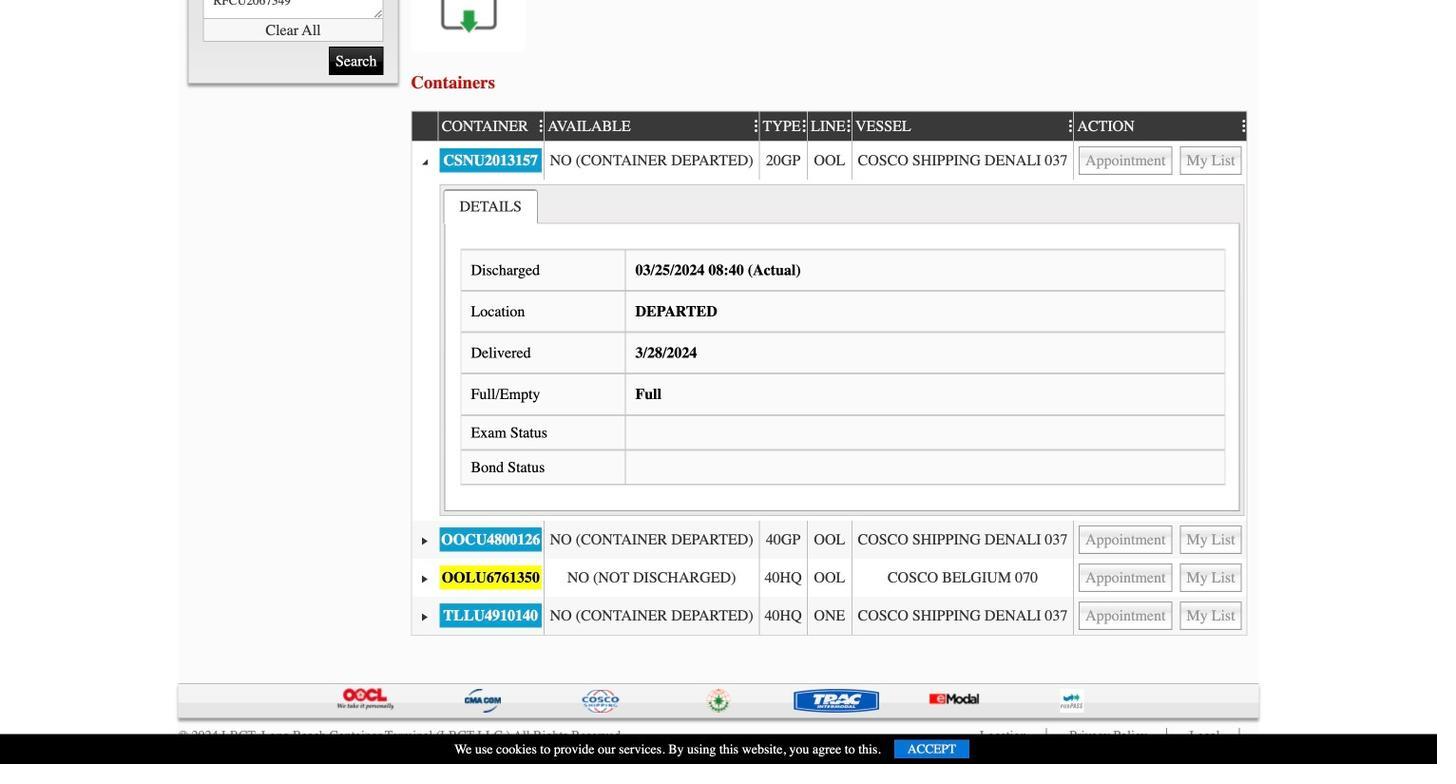 Task type: locate. For each thing, give the bounding box(es) containing it.
5 row from the top
[[412, 559, 1247, 597]]

tab list
[[444, 189, 538, 224]]

4 row from the top
[[412, 521, 1247, 559]]

available edit column settings image
[[749, 119, 759, 134]]

None button
[[1079, 146, 1173, 175], [1180, 146, 1242, 175], [1079, 526, 1173, 554], [1180, 526, 1242, 554], [1079, 564, 1173, 592], [1180, 564, 1242, 592], [1079, 602, 1173, 630], [1180, 602, 1242, 630], [1079, 146, 1173, 175], [1180, 146, 1242, 175], [1079, 526, 1173, 554], [1180, 526, 1242, 554], [1079, 564, 1173, 592], [1180, 564, 1242, 592], [1079, 602, 1173, 630], [1180, 602, 1242, 630]]

cell
[[412, 142, 438, 180], [438, 142, 544, 180], [544, 142, 759, 180], [759, 142, 807, 180], [807, 142, 852, 180], [852, 142, 1073, 180], [1073, 142, 1247, 180], [412, 180, 438, 521], [438, 180, 1247, 521], [412, 521, 438, 559], [438, 521, 544, 559], [544, 521, 759, 559], [759, 521, 807, 559], [807, 521, 852, 559], [852, 521, 1073, 559], [1073, 521, 1247, 559], [412, 559, 438, 597], [438, 559, 544, 597], [544, 559, 759, 597], [759, 559, 807, 597], [807, 559, 852, 597], [852, 559, 1073, 597], [1073, 559, 1247, 597], [412, 597, 438, 635], [438, 597, 544, 635], [544, 597, 759, 635], [759, 597, 807, 635], [807, 597, 852, 635], [852, 597, 1073, 635], [1073, 597, 1247, 635]]

column header inside row
[[412, 112, 438, 142]]

row
[[412, 110, 1256, 142], [412, 142, 1247, 180], [412, 180, 1247, 521], [412, 521, 1247, 559], [412, 559, 1247, 597], [412, 597, 1247, 635]]

tab
[[444, 189, 538, 224]]

6 row from the top
[[412, 597, 1247, 635]]

None submit
[[329, 47, 384, 75]]

row group
[[412, 142, 1247, 635]]

tree grid
[[412, 110, 1256, 635]]

action edit column settings image
[[1237, 119, 1247, 134]]

column header
[[412, 112, 438, 142]]

type edit column settings image
[[797, 119, 807, 134]]



Task type: describe. For each thing, give the bounding box(es) containing it.
container edit column settings image
[[534, 119, 544, 134]]

2 row from the top
[[412, 142, 1247, 180]]

Enter container numbers and/ or booking numbers.  text field
[[203, 0, 384, 19]]

3 row from the top
[[412, 180, 1247, 521]]

1 row from the top
[[412, 110, 1256, 142]]

vessel edit column settings image
[[1064, 119, 1073, 134]]

line edit column settings image
[[842, 119, 852, 134]]



Task type: vqa. For each thing, say whether or not it's contained in the screenshot.
submit
yes



